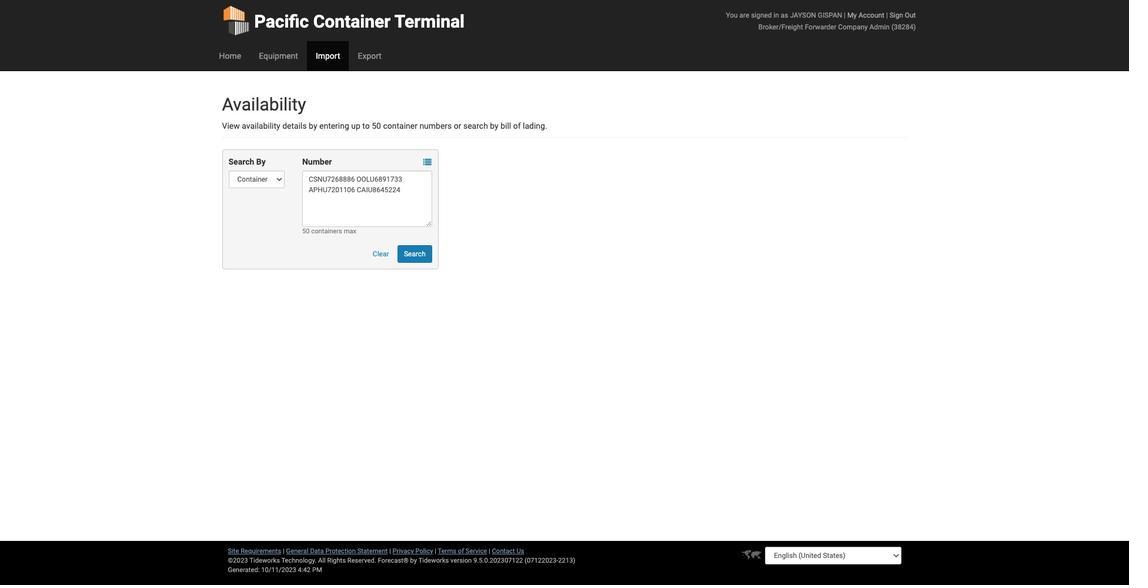 Task type: vqa. For each thing, say whether or not it's contained in the screenshot.
Container
yes



Task type: locate. For each thing, give the bounding box(es) containing it.
to
[[363, 121, 370, 131]]

you
[[726, 11, 738, 19]]

export button
[[349, 41, 391, 71]]

clear button
[[366, 245, 396, 263]]

search for search
[[404, 250, 426, 258]]

terms of service link
[[438, 548, 487, 555]]

50
[[372, 121, 381, 131], [302, 228, 310, 235]]

as
[[781, 11, 789, 19]]

50 right to
[[372, 121, 381, 131]]

by right details
[[309, 121, 317, 131]]

of up version at the left bottom
[[458, 548, 464, 555]]

or
[[454, 121, 461, 131]]

show list image
[[423, 158, 432, 167]]

0 vertical spatial search
[[229, 157, 254, 166]]

(38284)
[[892, 23, 916, 31]]

max
[[344, 228, 357, 235]]

0 horizontal spatial search
[[229, 157, 254, 166]]

technology.
[[281, 557, 317, 565]]

site requirements link
[[228, 548, 281, 555]]

| left sign
[[886, 11, 888, 19]]

by down privacy policy link
[[410, 557, 417, 565]]

search right clear on the left of the page
[[404, 250, 426, 258]]

0 vertical spatial of
[[513, 121, 521, 131]]

of
[[513, 121, 521, 131], [458, 548, 464, 555]]

view availability details by entering up to 50 container numbers or search by bill of lading.
[[222, 121, 547, 131]]

by left bill
[[490, 121, 499, 131]]

statement
[[357, 548, 388, 555]]

1 horizontal spatial of
[[513, 121, 521, 131]]

container
[[313, 11, 391, 32]]

Number text field
[[302, 171, 432, 227]]

entering
[[319, 121, 349, 131]]

search inside button
[[404, 250, 426, 258]]

|
[[844, 11, 846, 19], [886, 11, 888, 19], [283, 548, 285, 555], [389, 548, 391, 555], [435, 548, 436, 555], [489, 548, 490, 555]]

1 vertical spatial search
[[404, 250, 426, 258]]

9.5.0.202307122
[[474, 557, 523, 565]]

search
[[229, 157, 254, 166], [404, 250, 426, 258]]

jayson
[[790, 11, 816, 19]]

broker/freight
[[759, 23, 803, 31]]

1 vertical spatial of
[[458, 548, 464, 555]]

(07122023-
[[525, 557, 558, 565]]

of right bill
[[513, 121, 521, 131]]

gispan
[[818, 11, 842, 19]]

1 horizontal spatial search
[[404, 250, 426, 258]]

container
[[383, 121, 418, 131]]

by
[[309, 121, 317, 131], [490, 121, 499, 131], [410, 557, 417, 565]]

0 horizontal spatial of
[[458, 548, 464, 555]]

lading.
[[523, 121, 547, 131]]

terminal
[[395, 11, 465, 32]]

| up "9.5.0.202307122"
[[489, 548, 490, 555]]

site
[[228, 548, 239, 555]]

numbers
[[420, 121, 452, 131]]

availability
[[242, 121, 280, 131]]

clear
[[373, 250, 389, 258]]

0 vertical spatial 50
[[372, 121, 381, 131]]

pacific container terminal
[[254, 11, 465, 32]]

rights
[[327, 557, 346, 565]]

generated:
[[228, 566, 260, 574]]

account
[[859, 11, 885, 19]]

contact
[[492, 548, 515, 555]]

import
[[316, 51, 340, 61]]

search by
[[229, 157, 266, 166]]

tideworks
[[419, 557, 449, 565]]

general data protection statement link
[[286, 548, 388, 555]]

©2023 tideworks
[[228, 557, 280, 565]]

50 left containers
[[302, 228, 310, 235]]

0 horizontal spatial 50
[[302, 228, 310, 235]]

requirements
[[241, 548, 281, 555]]

signed
[[751, 11, 772, 19]]

pacific container terminal link
[[222, 0, 465, 41]]

by inside site requirements | general data protection statement | privacy policy | terms of service | contact us ©2023 tideworks technology. all rights reserved. forecast® by tideworks version 9.5.0.202307122 (07122023-2213) generated: 10/11/2023 4:42 pm
[[410, 557, 417, 565]]

search left by
[[229, 157, 254, 166]]

1 horizontal spatial by
[[410, 557, 417, 565]]

general
[[286, 548, 309, 555]]



Task type: describe. For each thing, give the bounding box(es) containing it.
sign
[[890, 11, 904, 19]]

2 horizontal spatial by
[[490, 121, 499, 131]]

forecast®
[[378, 557, 409, 565]]

| up forecast®
[[389, 548, 391, 555]]

bill
[[501, 121, 511, 131]]

site requirements | general data protection statement | privacy policy | terms of service | contact us ©2023 tideworks technology. all rights reserved. forecast® by tideworks version 9.5.0.202307122 (07122023-2213) generated: 10/11/2023 4:42 pm
[[228, 548, 576, 574]]

us
[[517, 548, 524, 555]]

in
[[774, 11, 779, 19]]

pacific
[[254, 11, 309, 32]]

| up tideworks
[[435, 548, 436, 555]]

| left general
[[283, 548, 285, 555]]

company
[[838, 23, 868, 31]]

availability
[[222, 94, 306, 115]]

home button
[[210, 41, 250, 71]]

version
[[451, 557, 472, 565]]

export
[[358, 51, 382, 61]]

you are signed in as jayson gispan | my account | sign out broker/freight forwarder company admin (38284)
[[726, 11, 916, 31]]

| left my
[[844, 11, 846, 19]]

privacy policy link
[[393, 548, 433, 555]]

1 vertical spatial 50
[[302, 228, 310, 235]]

equipment
[[259, 51, 298, 61]]

equipment button
[[250, 41, 307, 71]]

import button
[[307, 41, 349, 71]]

home
[[219, 51, 241, 61]]

terms
[[438, 548, 456, 555]]

service
[[466, 548, 487, 555]]

up
[[351, 121, 361, 131]]

protection
[[326, 548, 356, 555]]

containers
[[311, 228, 342, 235]]

data
[[310, 548, 324, 555]]

all
[[318, 557, 326, 565]]

details
[[282, 121, 307, 131]]

of inside site requirements | general data protection statement | privacy policy | terms of service | contact us ©2023 tideworks technology. all rights reserved. forecast® by tideworks version 9.5.0.202307122 (07122023-2213) generated: 10/11/2023 4:42 pm
[[458, 548, 464, 555]]

sign out link
[[890, 11, 916, 19]]

forwarder
[[805, 23, 837, 31]]

2213)
[[558, 557, 576, 565]]

search for search by
[[229, 157, 254, 166]]

search button
[[398, 245, 432, 263]]

view
[[222, 121, 240, 131]]

are
[[740, 11, 750, 19]]

admin
[[870, 23, 890, 31]]

policy
[[416, 548, 433, 555]]

reserved.
[[348, 557, 376, 565]]

out
[[905, 11, 916, 19]]

1 horizontal spatial 50
[[372, 121, 381, 131]]

search
[[464, 121, 488, 131]]

10/11/2023
[[261, 566, 296, 574]]

4:42
[[298, 566, 311, 574]]

by
[[256, 157, 266, 166]]

contact us link
[[492, 548, 524, 555]]

my account link
[[848, 11, 885, 19]]

privacy
[[393, 548, 414, 555]]

50 containers max
[[302, 228, 357, 235]]

0 horizontal spatial by
[[309, 121, 317, 131]]

my
[[848, 11, 857, 19]]

number
[[302, 157, 332, 166]]

pm
[[312, 566, 322, 574]]



